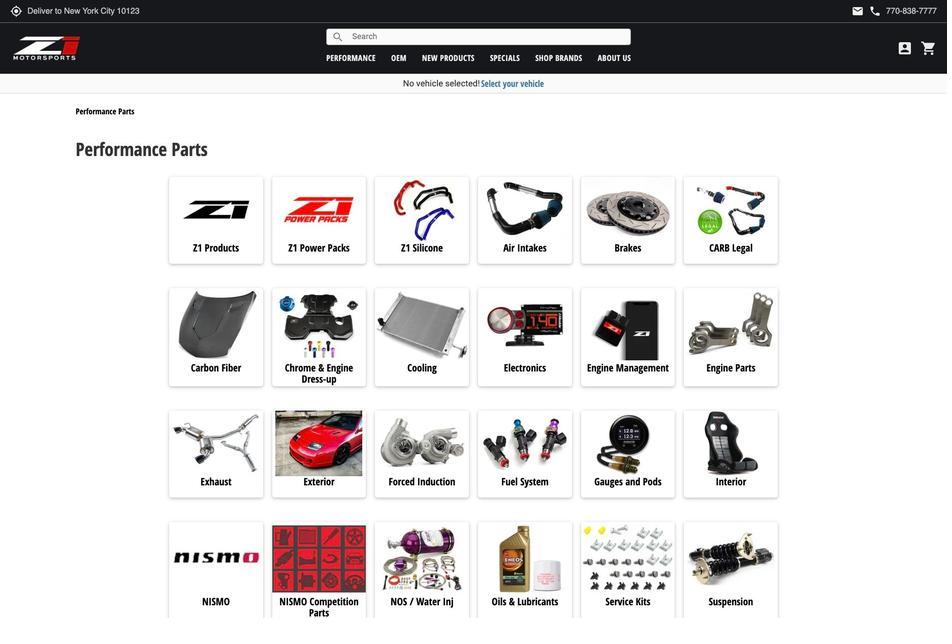 Task type: locate. For each thing, give the bounding box(es) containing it.
Search search field
[[344, 29, 631, 45]]

z1 motorsports logo image
[[13, 36, 81, 61]]



Task type: vqa. For each thing, say whether or not it's contained in the screenshot.
'Z1 Motorsports Logo'
yes



